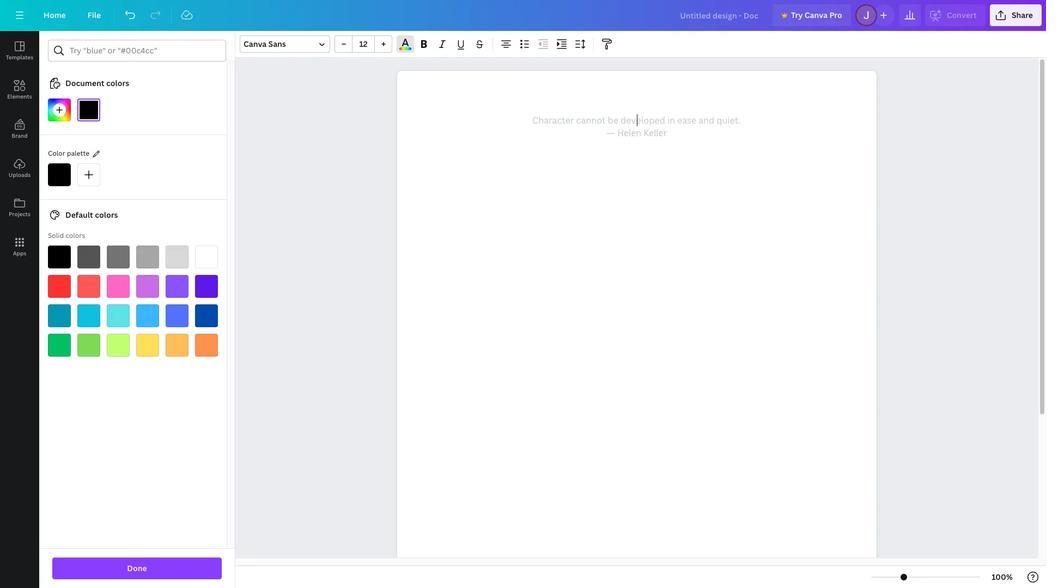 Task type: vqa. For each thing, say whether or not it's contained in the screenshot.
u inside the Y O U
no



Task type: describe. For each thing, give the bounding box(es) containing it.
document
[[65, 78, 104, 88]]

home
[[44, 10, 66, 20]]

side panel tab list
[[0, 31, 39, 267]]

convert
[[947, 10, 977, 20]]

palette
[[67, 149, 89, 158]]

purple #8c52ff image
[[166, 275, 189, 298]]

home link
[[35, 4, 75, 26]]

uploads
[[9, 171, 31, 179]]

violet #5e17eb image
[[195, 275, 218, 298]]

solid
[[48, 231, 64, 240]]

canva sans button
[[240, 35, 330, 53]]

elements
[[7, 93, 32, 100]]

royal blue #5271ff image
[[166, 305, 189, 328]]

try canva pro button
[[773, 4, 851, 26]]

gray #737373 image
[[107, 246, 130, 269]]

violet #5e17eb image
[[195, 275, 218, 298]]

convert button
[[926, 4, 986, 26]]

– – number field
[[356, 39, 371, 49]]

100% button
[[985, 569, 1021, 587]]

try canva pro
[[792, 10, 843, 20]]

document colors
[[65, 78, 129, 88]]

magenta #cb6ce6 image
[[136, 275, 159, 298]]

projects
[[9, 210, 31, 218]]

canva inside button
[[805, 10, 828, 20]]

main menu bar
[[0, 0, 1047, 31]]

purple #8c52ff image
[[166, 275, 189, 298]]

light gray #d9d9d9 image
[[166, 246, 189, 269]]

sans
[[269, 39, 286, 49]]

done button
[[52, 558, 222, 580]]

green #00bf63 image
[[48, 334, 71, 357]]

light gray #d9d9d9 image
[[166, 246, 189, 269]]

canva sans
[[244, 39, 286, 49]]

colors for default colors
[[95, 210, 118, 220]]

projects button
[[0, 188, 39, 227]]

file
[[88, 10, 101, 20]]

elements button
[[0, 70, 39, 110]]

default
[[65, 210, 93, 220]]

templates
[[6, 53, 33, 61]]

light blue #38b6ff image
[[136, 305, 159, 328]]

pink #ff66c4 image
[[107, 275, 130, 298]]

share
[[1012, 10, 1034, 20]]

light blue #38b6ff image
[[136, 305, 159, 328]]

aqua blue #0cc0df image
[[77, 305, 100, 328]]

color palette
[[48, 149, 89, 158]]



Task type: locate. For each thing, give the bounding box(es) containing it.
apps button
[[0, 227, 39, 267]]

pink #ff66c4 image
[[107, 275, 130, 298]]

#000000 image
[[77, 99, 100, 122]]

gray #737373 image
[[107, 246, 130, 269]]

color
[[48, 149, 65, 158]]

share button
[[991, 4, 1042, 26]]

#000000 image
[[77, 99, 100, 122], [48, 164, 71, 186], [48, 164, 71, 186]]

color palette button
[[48, 148, 89, 160]]

gray #a6a6a6 image
[[136, 246, 159, 269]]

canva inside dropdown button
[[244, 39, 267, 49]]

orange #ff914d image
[[195, 334, 218, 357], [195, 334, 218, 357]]

2 vertical spatial colors
[[65, 231, 85, 240]]

colors right solid
[[65, 231, 85, 240]]

dark gray #545454 image
[[77, 246, 100, 269], [77, 246, 100, 269]]

1 horizontal spatial canva
[[805, 10, 828, 20]]

canva left sans
[[244, 39, 267, 49]]

canva right try
[[805, 10, 828, 20]]

colors for solid colors
[[65, 231, 85, 240]]

try
[[792, 10, 803, 20]]

canva
[[805, 10, 828, 20], [244, 39, 267, 49]]

apps
[[13, 250, 26, 257]]

done
[[127, 564, 147, 574]]

brand button
[[0, 110, 39, 149]]

green #00bf63 image
[[48, 334, 71, 357]]

1 vertical spatial canva
[[244, 39, 267, 49]]

gray #a6a6a6 image
[[136, 246, 159, 269]]

0 horizontal spatial canva
[[244, 39, 267, 49]]

default colors
[[65, 210, 118, 220]]

colors for document colors
[[106, 78, 129, 88]]

1 vertical spatial colors
[[95, 210, 118, 220]]

lime #c1ff72 image
[[107, 334, 130, 357], [107, 334, 130, 357]]

0 vertical spatial colors
[[106, 78, 129, 88]]

bright red #ff3131 image
[[48, 275, 71, 298], [48, 275, 71, 298]]

black #000000 image
[[48, 246, 71, 269], [48, 246, 71, 269]]

colors
[[106, 78, 129, 88], [95, 210, 118, 220], [65, 231, 85, 240]]

aqua blue #0cc0df image
[[77, 305, 100, 328]]

group
[[335, 35, 393, 53]]

grass green #7ed957 image
[[77, 334, 100, 357], [77, 334, 100, 357]]

white #ffffff image
[[195, 246, 218, 269], [195, 246, 218, 269]]

dark turquoise #0097b2 image
[[48, 305, 71, 328], [48, 305, 71, 328]]

magenta #cb6ce6 image
[[136, 275, 159, 298]]

add a new color image
[[77, 164, 100, 186]]

uploads button
[[0, 149, 39, 188]]

templates button
[[0, 31, 39, 70]]

None text field
[[397, 71, 877, 589]]

brand
[[12, 132, 28, 140]]

pro
[[830, 10, 843, 20]]

add a new color image
[[48, 99, 71, 122], [48, 99, 71, 122]]

colors right 'default'
[[95, 210, 118, 220]]

0 vertical spatial canva
[[805, 10, 828, 20]]

coral red #ff5757 image
[[77, 275, 100, 298], [77, 275, 100, 298]]

100%
[[992, 572, 1013, 583]]

Try "blue" or "#00c4cc" search field
[[70, 40, 219, 61]]

peach #ffbd59 image
[[166, 334, 189, 357], [166, 334, 189, 357]]

turquoise blue #5ce1e6 image
[[107, 305, 130, 328], [107, 305, 130, 328]]

cobalt blue #004aad image
[[195, 305, 218, 328], [195, 305, 218, 328]]

colors right document
[[106, 78, 129, 88]]

file button
[[79, 4, 110, 26]]

yellow #ffde59 image
[[136, 334, 159, 357]]

solid colors
[[48, 231, 85, 240]]

color range image
[[400, 48, 411, 50], [400, 48, 411, 50]]

yellow #ffde59 image
[[136, 334, 159, 357]]

royal blue #5271ff image
[[166, 305, 189, 328]]

Design title text field
[[672, 4, 769, 26]]



